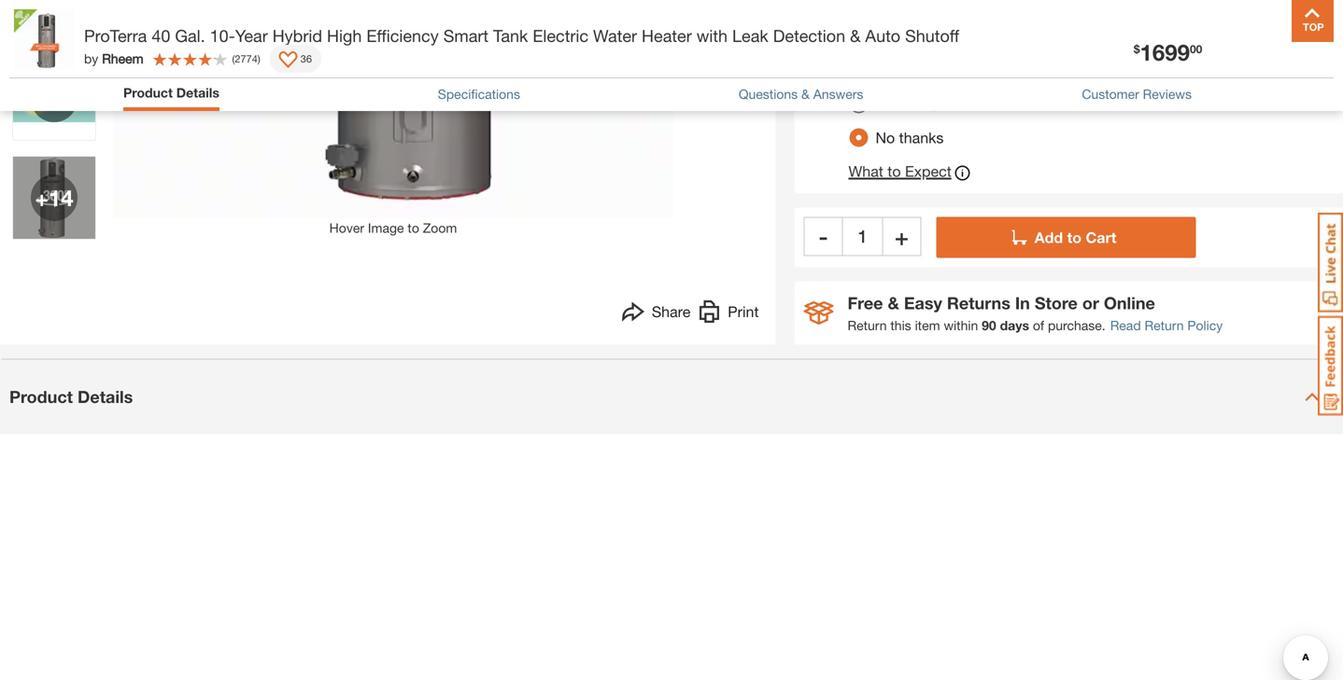 Task type: describe. For each thing, give the bounding box(es) containing it.
hybrid
[[272, 26, 322, 46]]

what to expect button
[[849, 162, 970, 185]]

$75.00
[[930, 95, 976, 113]]

feedback link image
[[1318, 316, 1343, 417]]

display image
[[279, 51, 298, 70]]

no thanks
[[876, 129, 944, 147]]

5 year / $75.00
[[876, 95, 976, 113]]

rheem
[[102, 51, 143, 66]]

00
[[1190, 42, 1202, 56]]

this
[[926, 29, 967, 53]]

allstate
[[1123, 62, 1172, 80]]

electric
[[533, 26, 588, 46]]

reviews
[[1143, 86, 1192, 102]]

select
[[849, 62, 890, 80]]

home
[[907, 62, 947, 80]]

proterra
[[84, 26, 147, 46]]

thanks
[[899, 129, 944, 147]]

in
[[1015, 293, 1030, 313]]

online
[[1104, 293, 1155, 313]]

add
[[1035, 229, 1063, 247]]

2774
[[235, 53, 258, 65]]

read return policy link
[[1110, 316, 1223, 336]]

)
[[258, 53, 260, 65]]

gal.
[[175, 26, 205, 46]]

0 vertical spatial details
[[176, 85, 219, 100]]

/
[[921, 95, 926, 113]]

questions & answers
[[739, 86, 863, 102]]

hover image to zoom
[[329, 221, 457, 236]]

customer
[[1082, 86, 1139, 102]]

detection
[[773, 26, 845, 46]]

shutoff
[[905, 26, 959, 46]]

or
[[1082, 293, 1099, 313]]

print button
[[698, 301, 759, 328]]

what
[[849, 163, 883, 180]]

smart
[[443, 26, 489, 46]]

312741469_s01 image
[[13, 157, 95, 239]]

(
[[232, 53, 235, 65]]

5
[[876, 95, 884, 113]]

specifications
[[438, 86, 520, 102]]

to for what
[[888, 163, 901, 180]]

0 horizontal spatial details
[[78, 387, 133, 407]]

free
[[848, 293, 883, 313]]

0 horizontal spatial product
[[9, 387, 73, 407]]

90
[[982, 318, 996, 334]]

0 horizontal spatial by
[[84, 51, 98, 66]]

a
[[894, 62, 902, 80]]

36
[[300, 53, 312, 65]]

option group containing 5 year /
[[842, 87, 991, 155]]

within
[[944, 318, 978, 334]]

share button
[[622, 301, 690, 328]]

14
[[48, 185, 73, 211]]

protection
[[996, 62, 1064, 80]]

auto
[[865, 26, 900, 46]]

what to expect
[[849, 163, 951, 180]]

by rheem
[[84, 51, 143, 66]]

1 vertical spatial year
[[888, 95, 917, 113]]

$ 1699 00
[[1134, 39, 1202, 65]]

icon image
[[804, 302, 834, 325]]

& for questions
[[801, 86, 810, 102]]

caret image
[[1305, 390, 1320, 405]]

item
[[973, 29, 1017, 53]]

policy
[[1187, 318, 1223, 334]]

hover
[[329, 221, 364, 236]]

efficiency
[[366, 26, 439, 46]]

1 vertical spatial product details
[[9, 387, 133, 407]]



Task type: vqa. For each thing, say whether or not it's contained in the screenshot.
right +
yes



Task type: locate. For each thing, give the bounding box(es) containing it.
0 horizontal spatial &
[[801, 86, 810, 102]]

1 horizontal spatial by
[[1102, 62, 1118, 80]]

by inside the protect this item select a home depot protection plan by allstate for:
[[1102, 62, 1118, 80]]

-
[[819, 223, 828, 250]]

1 horizontal spatial return
[[1145, 318, 1184, 334]]

1 vertical spatial &
[[801, 86, 810, 102]]

questions & answers button
[[739, 84, 863, 104], [739, 84, 863, 104]]

6320920709112 image
[[13, 58, 95, 140]]

share
[[652, 303, 690, 321]]

+ for + 14
[[35, 185, 48, 211]]

days
[[1000, 318, 1029, 334]]

1 horizontal spatial product
[[123, 85, 173, 100]]

returns
[[947, 293, 1010, 313]]

return down free on the top
[[848, 318, 887, 334]]

1 vertical spatial details
[[78, 387, 133, 407]]

0 horizontal spatial return
[[848, 318, 887, 334]]

& inside free & easy returns in store or online return this item within 90 days of purchase. read return policy
[[888, 293, 899, 313]]

add to cart button
[[936, 217, 1196, 258]]

no
[[876, 129, 895, 147]]

- button
[[804, 217, 843, 257]]

+ inside button
[[895, 223, 908, 250]]

& for free
[[888, 293, 899, 313]]

1 horizontal spatial details
[[176, 85, 219, 100]]

2 vertical spatial &
[[888, 293, 899, 313]]

1 vertical spatial +
[[895, 223, 908, 250]]

+ for +
[[895, 223, 908, 250]]

1699
[[1140, 39, 1190, 65]]

print
[[728, 303, 759, 321]]

product details button
[[123, 83, 219, 106], [123, 83, 219, 103], [0, 360, 1343, 435]]

product
[[123, 85, 173, 100], [9, 387, 73, 407]]

heater
[[642, 26, 692, 46]]

details
[[176, 85, 219, 100], [78, 387, 133, 407]]

0 vertical spatial year
[[235, 26, 268, 46]]

40
[[152, 26, 170, 46]]

by
[[84, 51, 98, 66], [1102, 62, 1118, 80]]

zoom
[[423, 221, 457, 236]]

answers
[[813, 86, 863, 102]]

$
[[1134, 42, 1140, 56]]

& up this
[[888, 293, 899, 313]]

with
[[696, 26, 728, 46]]

read
[[1110, 318, 1141, 334]]

year
[[235, 26, 268, 46], [888, 95, 917, 113]]

2 return from the left
[[1145, 318, 1184, 334]]

0 horizontal spatial year
[[235, 26, 268, 46]]

expect
[[905, 163, 951, 180]]

depot
[[951, 62, 992, 80]]

water
[[593, 26, 637, 46]]

0 vertical spatial product
[[123, 85, 173, 100]]

to right add
[[1067, 229, 1082, 247]]

by up the customer
[[1102, 62, 1118, 80]]

proterra 40 gal. 10-year hybrid high efficiency smart tank electric water heater with leak detection & auto shutoff
[[84, 26, 959, 46]]

for:
[[1176, 62, 1198, 80]]

0 vertical spatial &
[[850, 26, 861, 46]]

& left the answers on the top right of the page
[[801, 86, 810, 102]]

to left zoom
[[408, 221, 419, 236]]

&
[[850, 26, 861, 46], [801, 86, 810, 102], [888, 293, 899, 313]]

1 horizontal spatial to
[[888, 163, 901, 180]]

image
[[368, 221, 404, 236]]

return right read
[[1145, 318, 1184, 334]]

plan
[[1069, 62, 1098, 80]]

tank
[[493, 26, 528, 46]]

live chat image
[[1318, 213, 1343, 313]]

0 vertical spatial product details
[[123, 85, 219, 100]]

specifications button
[[438, 84, 520, 104], [438, 84, 520, 104]]

product details
[[123, 85, 219, 100], [9, 387, 133, 407]]

year left /
[[888, 95, 917, 113]]

2 horizontal spatial to
[[1067, 229, 1082, 247]]

add to cart
[[1035, 229, 1116, 247]]

+
[[35, 185, 48, 211], [895, 223, 908, 250]]

0 horizontal spatial +
[[35, 185, 48, 211]]

easy
[[904, 293, 942, 313]]

customer reviews button
[[1082, 84, 1192, 104], [1082, 84, 1192, 104]]

this
[[890, 318, 911, 334]]

1 horizontal spatial &
[[850, 26, 861, 46]]

option group
[[842, 87, 991, 155]]

to
[[888, 163, 901, 180], [408, 221, 419, 236], [1067, 229, 1082, 247]]

+ 14
[[35, 185, 73, 211]]

year up ( 2774 )
[[235, 26, 268, 46]]

6249856066001 image
[[13, 0, 95, 41]]

10-
[[210, 26, 235, 46]]

questions
[[739, 86, 798, 102]]

0 horizontal spatial to
[[408, 221, 419, 236]]

None field
[[843, 217, 882, 257]]

1 return from the left
[[848, 318, 887, 334]]

1 vertical spatial product
[[9, 387, 73, 407]]

customer reviews
[[1082, 86, 1192, 102]]

to for add
[[1067, 229, 1082, 247]]

0 vertical spatial +
[[35, 185, 48, 211]]

2 horizontal spatial &
[[888, 293, 899, 313]]

1 horizontal spatial year
[[888, 95, 917, 113]]

free & easy returns in store or online return this item within 90 days of purchase. read return policy
[[848, 293, 1223, 334]]

cart
[[1086, 229, 1116, 247]]

purchase.
[[1048, 318, 1106, 334]]

product image image
[[14, 9, 75, 70]]

& left auto
[[850, 26, 861, 46]]

by left the rheem
[[84, 51, 98, 66]]

protect this item select a home depot protection plan by allstate for:
[[849, 29, 1198, 80]]

36 button
[[270, 45, 321, 73]]

item
[[915, 318, 940, 334]]

store
[[1035, 293, 1078, 313]]

( 2774 )
[[232, 53, 260, 65]]

protect
[[849, 29, 920, 53]]

high
[[327, 26, 362, 46]]

of
[[1033, 318, 1044, 334]]

to right what
[[888, 163, 901, 180]]

leak
[[732, 26, 768, 46]]

top button
[[1292, 0, 1334, 42]]

return
[[848, 318, 887, 334], [1145, 318, 1184, 334]]

hover image to zoom button
[[113, 0, 673, 238]]

+ button
[[882, 217, 921, 257]]

1 horizontal spatial +
[[895, 223, 908, 250]]



